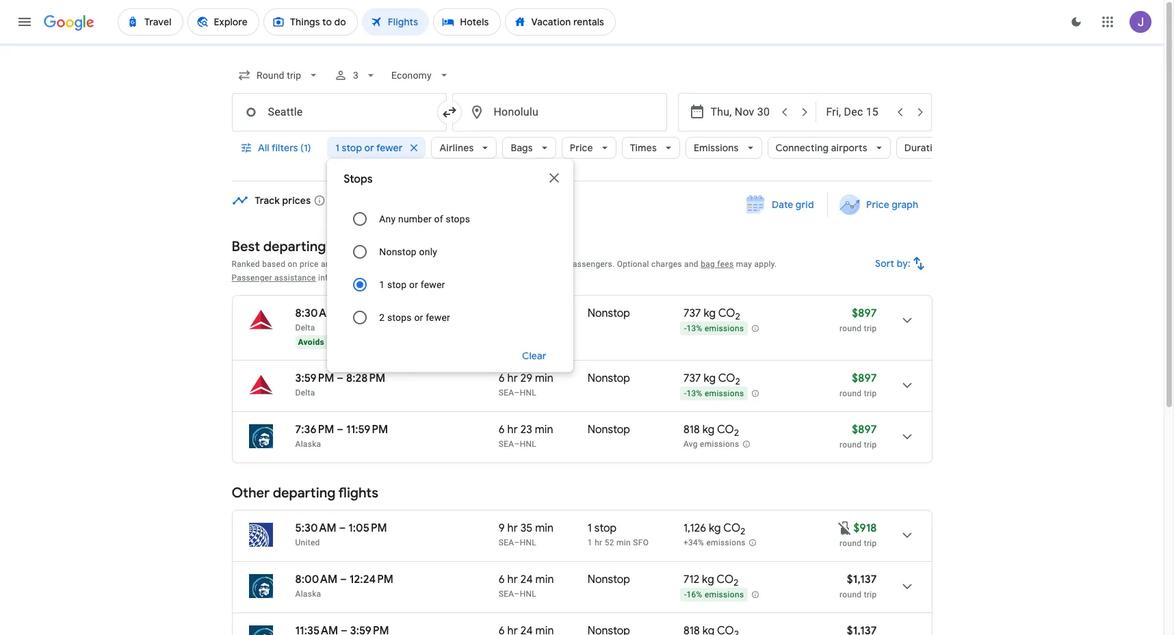 Task type: describe. For each thing, give the bounding box(es) containing it.
52
[[605, 538, 615, 548]]

nonstop for 6 hr 23 min
[[588, 423, 630, 437]]

hnl for 29
[[520, 388, 537, 398]]

passengers.
[[568, 259, 615, 269]]

round for 6 hr 23 min
[[840, 440, 862, 450]]

-13% emissions for 3:59 pm
[[684, 389, 744, 398]]

leaves seattle-tacoma international airport at 11:35 am on thursday, november 30 and arrives at daniel k. inouye international airport at 3:59 pm on thursday, november 30. element
[[295, 624, 389, 635]]

712
[[684, 573, 700, 587]]

min for 9 hr 35 min
[[535, 522, 554, 535]]

sort by:
[[875, 257, 911, 270]]

based
[[262, 259, 286, 269]]

hnl for 35
[[520, 538, 537, 548]]

2 for 9 hr 35 min
[[741, 526, 746, 537]]

avoids as much co
[[298, 337, 373, 347]]

prices
[[282, 194, 311, 207]]

kg for 6 hr 23 min
[[703, 423, 715, 437]]

+
[[522, 259, 527, 269]]

$1,137 round trip
[[840, 573, 877, 600]]

8:28 pm
[[346, 372, 386, 385]]

nonstop for 6 hr 29 min
[[588, 372, 630, 385]]

3 button
[[328, 59, 383, 92]]

2 inside stops "option group"
[[379, 312, 385, 323]]

16%
[[687, 590, 703, 600]]

other departing flights
[[232, 485, 379, 502]]

taxes
[[499, 259, 520, 269]]

bag
[[701, 259, 715, 269]]

11:59 pm
[[346, 423, 388, 437]]

29
[[521, 372, 533, 385]]

round for 6 hr 24 min
[[840, 590, 862, 600]]

sort by: button
[[870, 247, 933, 280]]

kg down bag
[[704, 307, 716, 320]]

5:30 am
[[295, 522, 337, 535]]

min inside '1 stop 1 hr 52 min sfo'
[[617, 538, 631, 548]]

24
[[521, 573, 533, 587]]

airlines button
[[432, 131, 497, 164]]

$1,137
[[847, 573, 877, 587]]

or inside popup button
[[364, 142, 374, 154]]

required
[[465, 259, 497, 269]]

6 for 6 hr 24 min
[[499, 573, 505, 587]]

– inside "9 hr 35 min sea – hnl"
[[514, 538, 520, 548]]

1,126
[[684, 522, 707, 535]]

track
[[255, 194, 280, 207]]

stops
[[344, 172, 373, 186]]

convenience
[[337, 259, 386, 269]]

737 for 3:59 pm
[[684, 372, 701, 385]]

number
[[398, 214, 432, 225]]

prices include required taxes + fees for 3 passengers. optional charges and bag fees may apply. passenger assistance
[[232, 259, 777, 283]]

6 for 6 hr 23 min
[[499, 423, 505, 437]]

co down bag fees button
[[718, 307, 736, 320]]

2 total duration 6 hr 24 min. element from the top
[[499, 624, 588, 635]]

total duration 6 hr 23 min. element
[[499, 423, 588, 439]]

passenger assistance button
[[232, 273, 316, 283]]

include
[[435, 259, 463, 269]]

trip for 6 hr 23 min
[[864, 440, 877, 450]]

stops option group
[[344, 203, 557, 334]]

3 inside "popup button"
[[353, 70, 359, 81]]

0 vertical spatial stops
[[446, 214, 470, 225]]

5 nonstop flight. element from the top
[[588, 624, 630, 635]]

loading results progress bar
[[0, 44, 1175, 47]]

6 for 6 hr 29 min
[[499, 372, 505, 385]]

times button
[[622, 131, 680, 164]]

prices
[[409, 259, 433, 269]]

897 us dollars text field for 818
[[852, 423, 877, 437]]

818 kg co 2
[[684, 423, 739, 439]]

- for 6 hr 24 min
[[684, 590, 687, 600]]

3:59 pm – 8:28 pm delta
[[295, 372, 386, 398]]

+34% emissions
[[684, 538, 746, 548]]

sea for 6 hr 24 min
[[499, 589, 514, 599]]

737 kg co 2 for 3:59 pm
[[684, 372, 740, 388]]

duration button
[[896, 131, 967, 164]]

23
[[521, 423, 532, 437]]

Arrival time: 12:24 PM. text field
[[350, 573, 394, 587]]

1 nonstop flight. element from the top
[[588, 307, 630, 322]]

hr for 9 hr 35 min
[[508, 522, 518, 535]]

all
[[258, 142, 269, 154]]

may
[[736, 259, 752, 269]]

apply.
[[755, 259, 777, 269]]

round for 6 hr 29 min
[[840, 389, 862, 398]]

1 trip from the top
[[864, 324, 877, 333]]

sort
[[875, 257, 895, 270]]

charges
[[652, 259, 682, 269]]

co for 9 hr 35 min
[[724, 522, 741, 535]]

hr for 6 hr 24 min
[[508, 573, 518, 587]]

712 kg co 2
[[684, 573, 739, 589]]

emissions down 818 kg co 2
[[700, 440, 740, 449]]

kg for 6 hr 24 min
[[702, 573, 714, 587]]

min for 6 hr 24 min
[[536, 573, 554, 587]]

co right the much
[[362, 337, 373, 347]]

7:36 pm
[[295, 423, 334, 437]]

graph
[[892, 198, 919, 211]]

min for 6 hr 23 min
[[535, 423, 553, 437]]

1 inside popup button
[[336, 142, 340, 154]]

897 US dollars text field
[[852, 372, 877, 385]]

nonstop inside stops "option group"
[[379, 246, 417, 257]]

only
[[419, 246, 437, 257]]

kg for 6 hr 29 min
[[704, 372, 716, 385]]

hnl for 23
[[520, 439, 537, 449]]

flight details. leaves seattle-tacoma international airport at 8:30 am on thursday, november 30 and arrives at daniel k. inouye international airport at 1:00 pm on thursday, november 30. image
[[891, 304, 924, 337]]

total duration 6 hr 24 min. element containing 6 hr 24 min
[[499, 573, 588, 589]]

grid
[[796, 198, 814, 211]]

track prices
[[255, 194, 311, 207]]

1,126 kg co 2
[[684, 522, 746, 537]]

avg
[[684, 440, 698, 449]]

learn more about tracked prices image
[[314, 194, 326, 207]]

sea for 9 hr 35 min
[[499, 538, 514, 548]]

date
[[772, 198, 793, 211]]

flight details. leaves seattle-tacoma international airport at 3:59 pm on thursday, november 30 and arrives at daniel k. inouye international airport at 8:28 pm on thursday, november 30. image
[[891, 369, 924, 402]]

1 stop or fewer inside popup button
[[336, 142, 403, 154]]

1 - from the top
[[684, 324, 687, 333]]

Arrival time: 1:00 PM. text field
[[348, 307, 388, 320]]

$897 round trip for 6 hr 23 min
[[840, 423, 877, 450]]

$918
[[854, 522, 877, 535]]

$897 for 6 hr 29 min
[[852, 372, 877, 385]]

leaves seattle-tacoma international airport at 8:30 am on thursday, november 30 and arrives at daniel k. inouye international airport at 1:00 pm on thursday, november 30. element
[[295, 307, 388, 320]]

flight details. leaves seattle-tacoma international airport at 8:00 am on thursday, november 30 and arrives at daniel k. inouye international airport at 12:24 pm on thursday, november 30. image
[[891, 570, 924, 603]]

bags
[[511, 142, 533, 154]]

close dialog image
[[546, 170, 563, 186]]

avg emissions
[[684, 440, 740, 449]]

– inside 6 hr 24 min sea – hnl
[[514, 589, 520, 599]]

1 down 1 stop flight. element
[[588, 538, 593, 548]]

818
[[684, 423, 700, 437]]

co for 6 hr 29 min
[[718, 372, 736, 385]]

layover (1 of 1) is a 1 hr 52 min layover at san francisco international airport in san francisco. element
[[588, 537, 677, 548]]

delta inside the 3:59 pm – 8:28 pm delta
[[295, 388, 315, 398]]

passenger
[[232, 273, 272, 283]]

connecting
[[776, 142, 829, 154]]

stop inside popup button
[[342, 142, 362, 154]]

filters
[[271, 142, 298, 154]]

times
[[630, 142, 657, 154]]

nonstop flight. element for 6 hr 23 min
[[588, 423, 630, 439]]

-13% emissions for 8:30 am
[[684, 324, 744, 333]]

1 stop or fewer inside stops "option group"
[[379, 279, 445, 290]]

1 stop or fewer button
[[327, 131, 426, 164]]

3:59 pm
[[295, 372, 334, 385]]

12:24 pm
[[350, 573, 394, 587]]

1:05 pm
[[349, 522, 387, 535]]

leaves seattle-tacoma international airport at 5:30 am on thursday, november 30 and arrives at daniel k. inouye international airport at 1:05 pm on thursday, november 30. element
[[295, 522, 387, 535]]

and inside the prices include required taxes + fees for 3 passengers. optional charges and bag fees may apply. passenger assistance
[[685, 259, 699, 269]]

emissions down 1,126 kg co 2
[[707, 538, 746, 548]]

trip for 6 hr 24 min
[[864, 590, 877, 600]]

Departure time: 8:30 AM. text field
[[295, 307, 336, 320]]

date grid
[[772, 198, 814, 211]]

– inside 8:00 am – 12:24 pm alaska
[[340, 573, 347, 587]]

price for price
[[570, 142, 593, 154]]

2 stops or fewer
[[379, 312, 450, 323]]

8:00 am
[[295, 573, 338, 587]]

stop inside '1 stop 1 hr 52 min sfo'
[[595, 522, 617, 535]]

5:30 am – 1:05 pm united
[[295, 522, 387, 548]]

1 delta from the top
[[295, 323, 315, 333]]

$897 round trip for 6 hr 29 min
[[840, 372, 877, 398]]

total duration 6 hr 29 min. element
[[499, 372, 588, 387]]

for
[[548, 259, 559, 269]]

1 stop 1 hr 52 min sfo
[[588, 522, 649, 548]]



Task type: vqa. For each thing, say whether or not it's contained in the screenshot.
"or" to the middle
yes



Task type: locate. For each thing, give the bounding box(es) containing it.
nonstop flight. element for 6 hr 24 min
[[588, 573, 630, 589]]

2 alaska from the top
[[295, 589, 321, 599]]

kg inside 818 kg co 2
[[703, 423, 715, 437]]

1 -13% emissions from the top
[[684, 324, 744, 333]]

departing for best
[[263, 238, 326, 255]]

$897 left flight details. leaves seattle-tacoma international airport at 7:36 pm on thursday, november 30 and arrives at daniel k. inouye international airport at 11:59 pm on thursday, november 30. icon
[[852, 423, 877, 437]]

4 sea from the top
[[499, 589, 514, 599]]

sea down "9 hr 35 min sea – hnl"
[[499, 589, 514, 599]]

stops
[[446, 214, 470, 225], [387, 312, 412, 323]]

trip down $1,137
[[864, 590, 877, 600]]

hnl for 24
[[520, 589, 537, 599]]

fees right +
[[529, 259, 546, 269]]

None field
[[232, 63, 326, 88], [386, 63, 456, 88], [232, 63, 326, 88], [386, 63, 456, 88]]

2 vertical spatial 6
[[499, 573, 505, 587]]

1 6 from the top
[[499, 372, 505, 385]]

hr inside 6 hr 24 min sea – hnl
[[508, 573, 518, 587]]

kg for 9 hr 35 min
[[709, 522, 721, 535]]

737 kg co 2 down bag
[[684, 307, 740, 323]]

2 vertical spatial stop
[[595, 522, 617, 535]]

price inside popup button
[[570, 142, 593, 154]]

total duration 6 hr 30 min. element
[[499, 307, 588, 322]]

stops down prices
[[387, 312, 412, 323]]

1 vertical spatial stop
[[387, 279, 407, 290]]

avoids
[[298, 337, 324, 347]]

trip left flight details. leaves seattle-tacoma international airport at 8:30 am on thursday, november 30 and arrives at daniel k. inouye international airport at 1:00 pm on thursday, november 30. image
[[864, 324, 877, 333]]

737 up 818 on the right bottom of the page
[[684, 372, 701, 385]]

3 nonstop flight. element from the top
[[588, 423, 630, 439]]

or
[[364, 142, 374, 154], [409, 279, 418, 290], [414, 312, 423, 323]]

min right 52
[[617, 538, 631, 548]]

nonstop flight. element for 6 hr 29 min
[[588, 372, 630, 387]]

6 hr 29 min sea – hnl
[[499, 372, 554, 398]]

alaska for 7:36 pm
[[295, 439, 321, 449]]

alaska
[[295, 439, 321, 449], [295, 589, 321, 599]]

1137 US dollars text field
[[847, 573, 877, 587]]

9 hr 35 min sea – hnl
[[499, 522, 554, 548]]

13% for 8:30 am
[[687, 324, 703, 333]]

price graph button
[[831, 192, 930, 217]]

co for 6 hr 23 min
[[717, 423, 734, 437]]

total duration 6 hr 24 min. element down 6 hr 24 min sea – hnl
[[499, 624, 588, 635]]

airlines
[[440, 142, 474, 154]]

Departure text field
[[711, 94, 774, 131]]

4 nonstop flight. element from the top
[[588, 573, 630, 589]]

main content containing best departing flights
[[232, 192, 933, 635]]

$897 round trip
[[840, 307, 877, 333], [840, 372, 877, 398], [840, 423, 877, 450]]

2 horizontal spatial stop
[[595, 522, 617, 535]]

1 horizontal spatial fees
[[718, 259, 734, 269]]

2 for 6 hr 29 min
[[736, 376, 740, 388]]

0 vertical spatial 897 us dollars text field
[[852, 307, 877, 320]]

swap origin and destination. image
[[441, 104, 458, 120]]

bag fees button
[[701, 259, 734, 269]]

1 vertical spatial 13%
[[687, 389, 703, 398]]

2 vertical spatial or
[[414, 312, 423, 323]]

sea down total duration 6 hr 29 min. element
[[499, 388, 514, 398]]

Departure time: 11:35 AM. text field
[[295, 624, 338, 635]]

co up +34% emissions
[[724, 522, 741, 535]]

co
[[718, 307, 736, 320], [362, 337, 373, 347], [718, 372, 736, 385], [717, 423, 734, 437], [724, 522, 741, 535], [717, 573, 734, 587]]

hr for 6 hr 29 min
[[508, 372, 518, 385]]

leaves seattle-tacoma international airport at 7:36 pm on thursday, november 30 and arrives at daniel k. inouye international airport at 11:59 pm on thursday, november 30. element
[[295, 423, 388, 437]]

1 horizontal spatial stop
[[387, 279, 407, 290]]

min inside 6 hr 29 min sea – hnl
[[535, 372, 554, 385]]

none search field containing stops
[[232, 59, 967, 372]]

trip inside $1,137 round trip
[[864, 590, 877, 600]]

1137 US dollars text field
[[847, 624, 877, 635]]

price inside button
[[867, 198, 890, 211]]

clear
[[522, 350, 546, 362]]

hnl inside "9 hr 35 min sea – hnl"
[[520, 538, 537, 548]]

hr inside 6 hr 23 min sea – hnl
[[508, 423, 518, 437]]

kg inside 712 kg co 2
[[702, 573, 714, 587]]

kg up 818 kg co 2
[[704, 372, 716, 385]]

round left flight details. leaves seattle-tacoma international airport at 7:36 pm on thursday, november 30 and arrives at daniel k. inouye international airport at 11:59 pm on thursday, november 30. icon
[[840, 440, 862, 450]]

stop
[[342, 142, 362, 154], [387, 279, 407, 290], [595, 522, 617, 535]]

2
[[736, 311, 740, 323], [379, 312, 385, 323], [736, 376, 740, 388], [734, 427, 739, 439], [741, 526, 746, 537], [734, 577, 739, 589]]

1 737 kg co 2 from the top
[[684, 307, 740, 323]]

sea inside 6 hr 23 min sea – hnl
[[499, 439, 514, 449]]

$897 round trip left flight details. leaves seattle-tacoma international airport at 3:59 pm on thursday, november 30 and arrives at daniel k. inouye international airport at 8:28 pm on thursday, november 30. image
[[840, 372, 877, 398]]

leaves seattle-tacoma international airport at 3:59 pm on thursday, november 30 and arrives at daniel k. inouye international airport at 8:28 pm on thursday, november 30. element
[[295, 372, 386, 385]]

emissions for 8:00 am
[[705, 590, 744, 600]]

1 vertical spatial $897 round trip
[[840, 372, 877, 398]]

6 inside 6 hr 23 min sea – hnl
[[499, 423, 505, 437]]

6 left 29
[[499, 372, 505, 385]]

flights
[[329, 238, 369, 255], [339, 485, 379, 502]]

main content
[[232, 192, 933, 635]]

2 for 6 hr 24 min
[[734, 577, 739, 589]]

0 horizontal spatial fees
[[529, 259, 546, 269]]

– down total duration 6 hr 23 min. element
[[514, 439, 520, 449]]

+34%
[[684, 538, 704, 548]]

emissions
[[694, 142, 739, 154]]

ranked
[[232, 259, 260, 269]]

min inside 6 hr 23 min sea – hnl
[[535, 423, 553, 437]]

1 alaska from the top
[[295, 439, 321, 449]]

trip down $897 text field
[[864, 389, 877, 398]]

– inside 6 hr 23 min sea – hnl
[[514, 439, 520, 449]]

emissions down bag fees button
[[705, 324, 744, 333]]

1 vertical spatial fewer
[[421, 279, 445, 290]]

Arrival time: 8:28 PM. text field
[[346, 372, 386, 385]]

-13% emissions up 818 kg co 2
[[684, 389, 744, 398]]

2 737 kg co 2 from the top
[[684, 372, 740, 388]]

co inside 712 kg co 2
[[717, 573, 734, 587]]

3 $897 round trip from the top
[[840, 423, 877, 450]]

Arrival time: 11:59 PM. text field
[[346, 423, 388, 437]]

1 vertical spatial 897 us dollars text field
[[852, 423, 877, 437]]

1 vertical spatial alaska
[[295, 589, 321, 599]]

hr left 29
[[508, 372, 518, 385]]

13% down bag
[[687, 324, 703, 333]]

1 stop flight. element
[[588, 522, 617, 537]]

stop up stops
[[342, 142, 362, 154]]

sea inside 6 hr 24 min sea – hnl
[[499, 589, 514, 599]]

0 vertical spatial 737 kg co 2
[[684, 307, 740, 323]]

hr inside 6 hr 29 min sea – hnl
[[508, 372, 518, 385]]

co up -16% emissions
[[717, 573, 734, 587]]

$897 left flight details. leaves seattle-tacoma international airport at 8:30 am on thursday, november 30 and arrives at daniel k. inouye international airport at 1:00 pm on thursday, november 30. image
[[852, 307, 877, 320]]

emissions up 818 kg co 2
[[705, 389, 744, 398]]

stop down the nonstop only in the left of the page
[[387, 279, 407, 290]]

flight details. leaves seattle-tacoma international airport at 5:30 am on thursday, november 30 and arrives at daniel k. inouye international airport at 1:05 pm on thursday, november 30. image
[[891, 519, 924, 552]]

4 round from the top
[[840, 539, 862, 548]]

0 vertical spatial departing
[[263, 238, 326, 255]]

737 for 8:30 am
[[684, 307, 701, 320]]

total duration 6 hr 24 min. element down "9 hr 35 min sea – hnl"
[[499, 573, 588, 589]]

fewer left airlines
[[376, 142, 403, 154]]

main menu image
[[16, 14, 33, 30]]

hnl down 35
[[520, 538, 537, 548]]

0 vertical spatial stop
[[342, 142, 362, 154]]

min right the 23
[[535, 423, 553, 437]]

kg up -16% emissions
[[702, 573, 714, 587]]

total duration 9 hr 35 min. element
[[499, 522, 588, 537]]

change appearance image
[[1060, 5, 1093, 38]]

min inside 6 hr 24 min sea – hnl
[[536, 573, 554, 587]]

1 vertical spatial flights
[[339, 485, 379, 502]]

2 fees from the left
[[718, 259, 734, 269]]

hnl inside 6 hr 29 min sea – hnl
[[520, 388, 537, 398]]

1 round from the top
[[840, 324, 862, 333]]

0 horizontal spatial price
[[570, 142, 593, 154]]

fewer down prices
[[421, 279, 445, 290]]

6
[[499, 372, 505, 385], [499, 423, 505, 437], [499, 573, 505, 587]]

or up stops
[[364, 142, 374, 154]]

emissions for 8:30 am
[[705, 324, 744, 333]]

price graph
[[867, 198, 919, 211]]

1:00 pm
[[348, 307, 388, 320]]

– inside '7:36 pm – 11:59 pm alaska'
[[337, 423, 344, 437]]

0 horizontal spatial stop
[[342, 142, 362, 154]]

or right 1:00 pm
[[414, 312, 423, 323]]

1 stop or fewer down prices
[[379, 279, 445, 290]]

departing for other
[[273, 485, 336, 502]]

6 hr 23 min sea – hnl
[[499, 423, 553, 449]]

and left bag
[[685, 259, 699, 269]]

min right 35
[[535, 522, 554, 535]]

897 us dollars text field left flight details. leaves seattle-tacoma international airport at 7:36 pm on thursday, november 30 and arrives at daniel k. inouye international airport at 11:59 pm on thursday, november 30. icon
[[852, 423, 877, 437]]

0 vertical spatial fewer
[[376, 142, 403, 154]]

co for 6 hr 24 min
[[717, 573, 734, 587]]

7:36 pm – 11:59 pm alaska
[[295, 423, 388, 449]]

737 kg co 2 up 818 kg co 2
[[684, 372, 740, 388]]

3 - from the top
[[684, 590, 687, 600]]

2 $897 from the top
[[852, 372, 877, 385]]

stop inside "option group"
[[387, 279, 407, 290]]

1 inside stops "option group"
[[379, 279, 385, 290]]

0 vertical spatial alaska
[[295, 439, 321, 449]]

co inside 818 kg co 2
[[717, 423, 734, 437]]

1 vertical spatial total duration 6 hr 24 min. element
[[499, 624, 588, 635]]

round inside $1,137 round trip
[[840, 590, 862, 600]]

1 horizontal spatial stops
[[446, 214, 470, 225]]

alaska down 8:00 am text field
[[295, 589, 321, 599]]

trip down $918
[[864, 539, 877, 548]]

2 for 6 hr 23 min
[[734, 427, 739, 439]]

1 stop or fewer up stops
[[336, 142, 403, 154]]

0 vertical spatial or
[[364, 142, 374, 154]]

897 us dollars text field left flight details. leaves seattle-tacoma international airport at 8:30 am on thursday, november 30 and arrives at daniel k. inouye international airport at 1:00 pm on thursday, november 30. image
[[852, 307, 877, 320]]

ranked based on price and convenience
[[232, 259, 386, 269]]

897 us dollars text field for 737
[[852, 307, 877, 320]]

2 hnl from the top
[[520, 439, 537, 449]]

1 vertical spatial -13% emissions
[[684, 389, 744, 398]]

6 inside 6 hr 29 min sea – hnl
[[499, 372, 505, 385]]

– right 8:00 am
[[340, 573, 347, 587]]

1 horizontal spatial 3
[[561, 259, 566, 269]]

assistance
[[274, 273, 316, 283]]

2 round from the top
[[840, 389, 862, 398]]

emissions down 712 kg co 2
[[705, 590, 744, 600]]

Departure time: 8:00 AM. text field
[[295, 573, 338, 587]]

1 vertical spatial departing
[[273, 485, 336, 502]]

1 vertical spatial price
[[867, 198, 890, 211]]

1 vertical spatial or
[[409, 279, 418, 290]]

1
[[336, 142, 340, 154], [379, 279, 385, 290], [588, 522, 592, 535], [588, 538, 593, 548]]

8:00 am – 12:24 pm alaska
[[295, 573, 394, 599]]

0 vertical spatial 6
[[499, 372, 505, 385]]

round down $1,137
[[840, 590, 862, 600]]

co up 818 kg co 2
[[718, 372, 736, 385]]

2 and from the left
[[685, 259, 699, 269]]

1 down convenience
[[379, 279, 385, 290]]

1 horizontal spatial price
[[867, 198, 890, 211]]

2 inside 1,126 kg co 2
[[741, 526, 746, 537]]

Return text field
[[826, 94, 889, 131]]

1 vertical spatial 737
[[684, 372, 701, 385]]

min right 29
[[535, 372, 554, 385]]

kg
[[704, 307, 716, 320], [704, 372, 716, 385], [703, 423, 715, 437], [709, 522, 721, 535], [702, 573, 714, 587]]

0 vertical spatial 737
[[684, 307, 701, 320]]

0 vertical spatial -13% emissions
[[684, 324, 744, 333]]

of
[[434, 214, 443, 225]]

min inside "9 hr 35 min sea – hnl"
[[535, 522, 554, 535]]

alaska for 8:00 am
[[295, 589, 321, 599]]

– right "7:36 pm" text field
[[337, 423, 344, 437]]

3 hnl from the top
[[520, 538, 537, 548]]

2 vertical spatial $897 round trip
[[840, 423, 877, 450]]

1 horizontal spatial and
[[685, 259, 699, 269]]

by:
[[897, 257, 911, 270]]

hnl down 29
[[520, 388, 537, 398]]

$897 for 6 hr 23 min
[[852, 423, 877, 437]]

find the best price region
[[232, 192, 933, 228]]

this price for this flight doesn't include overhead bin access. if you need a carry-on bag, use the bags filter to update prices. image
[[837, 520, 854, 536]]

hr left the 24
[[508, 573, 518, 587]]

3 inside the prices include required taxes + fees for 3 passengers. optional charges and bag fees may apply. passenger assistance
[[561, 259, 566, 269]]

13%
[[687, 324, 703, 333], [687, 389, 703, 398]]

total duration 6 hr 24 min. element
[[499, 573, 588, 589], [499, 624, 588, 635]]

1 sea from the top
[[499, 388, 514, 398]]

1 13% from the top
[[687, 324, 703, 333]]

2 delta from the top
[[295, 388, 315, 398]]

1 vertical spatial 3
[[561, 259, 566, 269]]

trip for 6 hr 29 min
[[864, 389, 877, 398]]

price button
[[562, 131, 616, 164]]

2 -13% emissions from the top
[[684, 389, 744, 398]]

hr for 6 hr 23 min
[[508, 423, 518, 437]]

– down "9 hr 35 min sea – hnl"
[[514, 589, 520, 599]]

0 vertical spatial $897
[[852, 307, 877, 320]]

3 sea from the top
[[499, 538, 514, 548]]

sea down 9
[[499, 538, 514, 548]]

0 vertical spatial 13%
[[687, 324, 703, 333]]

and
[[321, 259, 335, 269], [685, 259, 699, 269]]

2 sea from the top
[[499, 439, 514, 449]]

0 vertical spatial $897 round trip
[[840, 307, 877, 333]]

3
[[353, 70, 359, 81], [561, 259, 566, 269]]

kg inside 1,126 kg co 2
[[709, 522, 721, 535]]

price right bags popup button
[[570, 142, 593, 154]]

2 737 from the top
[[684, 372, 701, 385]]

duration
[[905, 142, 944, 154]]

1 up layover (1 of 1) is a 1 hr 52 min layover at san francisco international airport in san francisco. element
[[588, 522, 592, 535]]

delta
[[295, 323, 315, 333], [295, 388, 315, 398]]

737 kg co 2
[[684, 307, 740, 323], [684, 372, 740, 388]]

all filters (1) button
[[232, 131, 322, 164]]

hr left the 23
[[508, 423, 518, 437]]

best
[[232, 238, 260, 255]]

much
[[338, 337, 359, 347]]

1 vertical spatial -
[[684, 389, 687, 398]]

connecting airports
[[776, 142, 868, 154]]

3 $897 from the top
[[852, 423, 877, 437]]

flights up arrival time: 1:05 pm. text box
[[339, 485, 379, 502]]

1 total duration 6 hr 24 min. element from the top
[[499, 573, 588, 589]]

0 horizontal spatial stops
[[387, 312, 412, 323]]

Departure time: 5:30 AM. text field
[[295, 522, 337, 535]]

2 inside 712 kg co 2
[[734, 577, 739, 589]]

8:30 am
[[295, 307, 336, 320]]

1 hnl from the top
[[520, 388, 537, 398]]

sea
[[499, 388, 514, 398], [499, 439, 514, 449], [499, 538, 514, 548], [499, 589, 514, 599]]

897 US dollars text field
[[852, 307, 877, 320], [852, 423, 877, 437]]

flights for best departing flights
[[329, 238, 369, 255]]

1 and from the left
[[321, 259, 335, 269]]

kg up avg emissions
[[703, 423, 715, 437]]

6 inside 6 hr 24 min sea – hnl
[[499, 573, 505, 587]]

1 vertical spatial 737 kg co 2
[[684, 372, 740, 388]]

– inside 5:30 am – 1:05 pm united
[[339, 522, 346, 535]]

trip left flight details. leaves seattle-tacoma international airport at 7:36 pm on thursday, november 30 and arrives at daniel k. inouye international airport at 11:59 pm on thursday, november 30. icon
[[864, 440, 877, 450]]

round up $897 text field
[[840, 324, 862, 333]]

all filters (1)
[[258, 142, 311, 154]]

delta down departure time: 3:59 pm. text field
[[295, 388, 315, 398]]

Arrival time: 3:59 PM. text field
[[350, 624, 389, 635]]

0 vertical spatial -
[[684, 324, 687, 333]]

0 vertical spatial flights
[[329, 238, 369, 255]]

hr right 9
[[508, 522, 518, 535]]

departing up departure time: 5:30 am. text box
[[273, 485, 336, 502]]

–
[[337, 372, 344, 385], [514, 388, 520, 398], [337, 423, 344, 437], [514, 439, 520, 449], [339, 522, 346, 535], [514, 538, 520, 548], [340, 573, 347, 587], [514, 589, 520, 599]]

13% for 3:59 pm
[[687, 389, 703, 398]]

kg up +34% emissions
[[709, 522, 721, 535]]

1 vertical spatial 6
[[499, 423, 505, 437]]

3 trip from the top
[[864, 440, 877, 450]]

fewer
[[376, 142, 403, 154], [421, 279, 445, 290], [426, 312, 450, 323]]

1 897 us dollars text field from the top
[[852, 307, 877, 320]]

None text field
[[232, 93, 447, 131], [452, 93, 667, 131], [232, 93, 447, 131], [452, 93, 667, 131]]

price
[[300, 259, 319, 269]]

2 nonstop flight. element from the top
[[588, 372, 630, 387]]

alaska inside '7:36 pm – 11:59 pm alaska'
[[295, 439, 321, 449]]

$897 round trip left flight details. leaves seattle-tacoma international airport at 7:36 pm on thursday, november 30 and arrives at daniel k. inouye international airport at 11:59 pm on thursday, november 30. icon
[[840, 423, 877, 450]]

2 13% from the top
[[687, 389, 703, 398]]

1 $897 round trip from the top
[[840, 307, 877, 333]]

sea down total duration 6 hr 23 min. element
[[499, 439, 514, 449]]

other
[[232, 485, 270, 502]]

737 kg co 2 for 8:30 am
[[684, 307, 740, 323]]

-16% emissions
[[684, 590, 744, 600]]

on
[[288, 259, 297, 269]]

2 inside 818 kg co 2
[[734, 427, 739, 439]]

– down total duration 6 hr 29 min. element
[[514, 388, 520, 398]]

bags button
[[503, 131, 556, 164]]

price
[[570, 142, 593, 154], [867, 198, 890, 211]]

connecting airports button
[[768, 131, 891, 164]]

0 vertical spatial delta
[[295, 323, 315, 333]]

2 6 from the top
[[499, 423, 505, 437]]

2 $897 round trip from the top
[[840, 372, 877, 398]]

round down this price for this flight doesn't include overhead bin access. if you need a carry-on bag, use the bags filter to update prices. image
[[840, 539, 862, 548]]

hr left 52
[[595, 538, 603, 548]]

hr inside '1 stop 1 hr 52 min sfo'
[[595, 538, 603, 548]]

2 vertical spatial fewer
[[426, 312, 450, 323]]

737
[[684, 307, 701, 320], [684, 372, 701, 385]]

or down prices
[[409, 279, 418, 290]]

round down $897 text field
[[840, 389, 862, 398]]

0 horizontal spatial and
[[321, 259, 335, 269]]

Departure time: 3:59 PM. text field
[[295, 372, 334, 385]]

trip
[[864, 324, 877, 333], [864, 389, 877, 398], [864, 440, 877, 450], [864, 539, 877, 548], [864, 590, 877, 600]]

1 stop or fewer
[[336, 142, 403, 154], [379, 279, 445, 290]]

nonstop flight. element
[[588, 307, 630, 322], [588, 372, 630, 387], [588, 423, 630, 439], [588, 573, 630, 589], [588, 624, 630, 635]]

6 hr 24 min sea – hnl
[[499, 573, 554, 599]]

flight details. leaves seattle-tacoma international airport at 7:36 pm on thursday, november 30 and arrives at daniel k. inouye international airport at 11:59 pm on thursday, november 30. image
[[891, 420, 924, 453]]

fees right bag
[[718, 259, 734, 269]]

flights up convenience
[[329, 238, 369, 255]]

918 US dollars text field
[[854, 522, 877, 535]]

-
[[684, 324, 687, 333], [684, 389, 687, 398], [684, 590, 687, 600]]

2 897 us dollars text field from the top
[[852, 423, 877, 437]]

delta up avoids
[[295, 323, 315, 333]]

3 round from the top
[[840, 440, 862, 450]]

0 vertical spatial 3
[[353, 70, 359, 81]]

airports
[[831, 142, 868, 154]]

1 vertical spatial $897
[[852, 372, 877, 385]]

6 left the 24
[[499, 573, 505, 587]]

hnl inside 6 hr 24 min sea – hnl
[[520, 589, 537, 599]]

co inside 1,126 kg co 2
[[724, 522, 741, 535]]

None search field
[[232, 59, 967, 372]]

round trip
[[840, 539, 877, 548]]

sea inside 6 hr 29 min sea – hnl
[[499, 388, 514, 398]]

leaves seattle-tacoma international airport at 8:00 am on thursday, november 30 and arrives at daniel k. inouye international airport at 12:24 pm on thursday, november 30. element
[[295, 573, 394, 587]]

emissions
[[705, 324, 744, 333], [705, 389, 744, 398], [700, 440, 740, 449], [707, 538, 746, 548], [705, 590, 744, 600]]

any number of stops
[[379, 214, 470, 225]]

4 hnl from the top
[[520, 589, 537, 599]]

nonstop for 6 hr 24 min
[[588, 573, 630, 587]]

nonstop only
[[379, 246, 437, 257]]

hnl inside 6 hr 23 min sea – hnl
[[520, 439, 537, 449]]

min right the 24
[[536, 573, 554, 587]]

and right price
[[321, 259, 335, 269]]

– left the 1:05 pm
[[339, 522, 346, 535]]

fewer inside popup button
[[376, 142, 403, 154]]

$897 left flight details. leaves seattle-tacoma international airport at 3:59 pm on thursday, november 30 and arrives at daniel k. inouye international airport at 8:28 pm on thursday, november 30. image
[[852, 372, 877, 385]]

- for 6 hr 29 min
[[684, 389, 687, 398]]

hnl down the 24
[[520, 589, 537, 599]]

Departure time: 7:36 PM. text field
[[295, 423, 334, 437]]

1 vertical spatial 1 stop or fewer
[[379, 279, 445, 290]]

flights for other departing flights
[[339, 485, 379, 502]]

co up avg emissions
[[717, 423, 734, 437]]

min for 6 hr 29 min
[[535, 372, 554, 385]]

clear button
[[506, 339, 563, 372]]

35
[[521, 522, 533, 535]]

13% up 818 on the right bottom of the page
[[687, 389, 703, 398]]

1 fees from the left
[[529, 259, 546, 269]]

alaska inside 8:00 am – 12:24 pm alaska
[[295, 589, 321, 599]]

Arrival time: 1:05 PM. text field
[[349, 522, 387, 535]]

5 round from the top
[[840, 590, 862, 600]]

2 vertical spatial -
[[684, 590, 687, 600]]

1 $897 from the top
[[852, 307, 877, 320]]

2 - from the top
[[684, 389, 687, 398]]

optional
[[617, 259, 649, 269]]

stop up 52
[[595, 522, 617, 535]]

fees
[[529, 259, 546, 269], [718, 259, 734, 269]]

sea for 6 hr 29 min
[[499, 388, 514, 398]]

737 down bag
[[684, 307, 701, 320]]

– inside 6 hr 29 min sea – hnl
[[514, 388, 520, 398]]

6 left the 23
[[499, 423, 505, 437]]

-13% emissions down bag fees button
[[684, 324, 744, 333]]

price for price graph
[[867, 198, 890, 211]]

2 trip from the top
[[864, 389, 877, 398]]

united
[[295, 538, 320, 548]]

0 vertical spatial price
[[570, 142, 593, 154]]

3 6 from the top
[[499, 573, 505, 587]]

– right departure time: 3:59 pm. text field
[[337, 372, 344, 385]]

hr inside "9 hr 35 min sea – hnl"
[[508, 522, 518, 535]]

– inside the 3:59 pm – 8:28 pm delta
[[337, 372, 344, 385]]

price left graph at the top of the page
[[867, 198, 890, 211]]

alaska down 7:36 pm
[[295, 439, 321, 449]]

0 horizontal spatial 3
[[353, 70, 359, 81]]

2 vertical spatial $897
[[852, 423, 877, 437]]

$897 round trip left flight details. leaves seattle-tacoma international airport at 8:30 am on thursday, november 30 and arrives at daniel k. inouye international airport at 1:00 pm on thursday, november 30. image
[[840, 307, 877, 333]]

hnl down the 23
[[520, 439, 537, 449]]

fewer down include
[[426, 312, 450, 323]]

sea inside "9 hr 35 min sea – hnl"
[[499, 538, 514, 548]]

sea for 6 hr 23 min
[[499, 439, 514, 449]]

4 trip from the top
[[864, 539, 877, 548]]

1 737 from the top
[[684, 307, 701, 320]]

0 vertical spatial total duration 6 hr 24 min. element
[[499, 573, 588, 589]]

departing up the on
[[263, 238, 326, 255]]

emissions for 3:59 pm
[[705, 389, 744, 398]]

0 vertical spatial 1 stop or fewer
[[336, 142, 403, 154]]

5 trip from the top
[[864, 590, 877, 600]]

1 vertical spatial delta
[[295, 388, 315, 398]]

1 vertical spatial stops
[[387, 312, 412, 323]]



